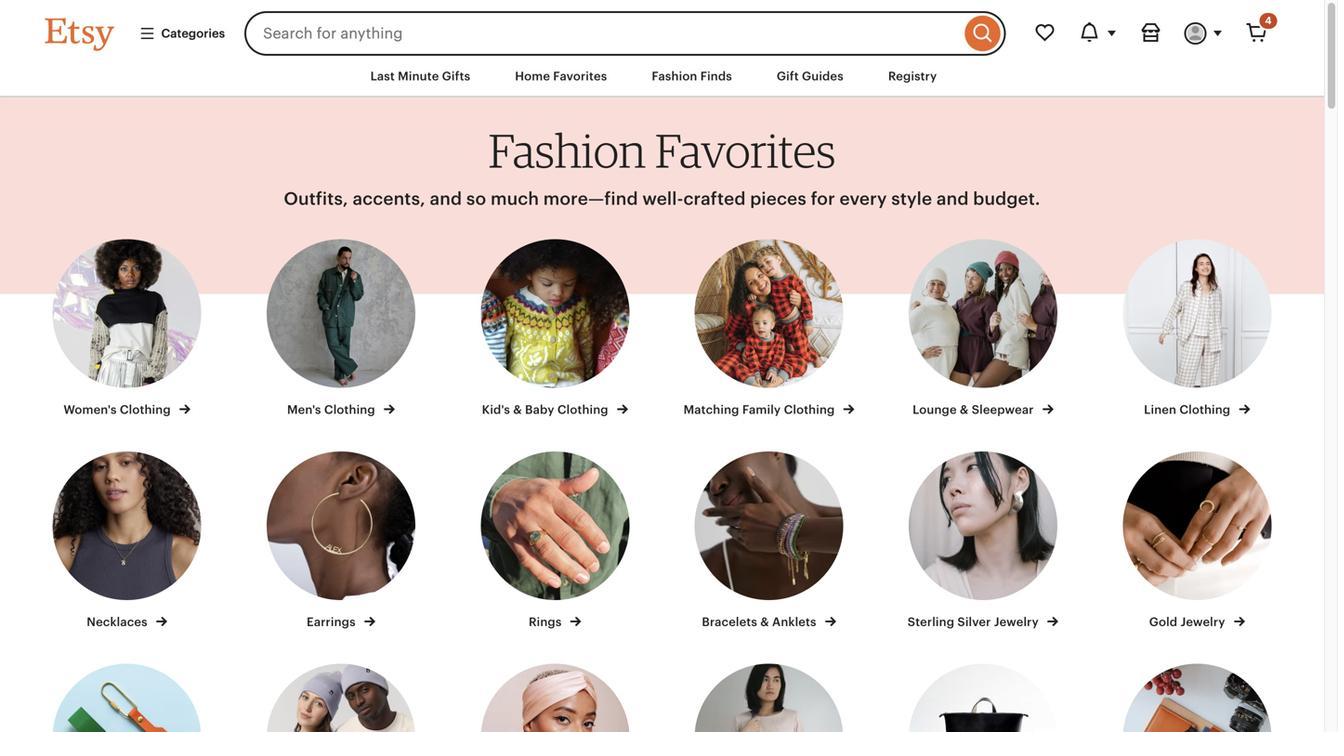 Task type: locate. For each thing, give the bounding box(es) containing it.
gold jewelry
[[1149, 615, 1228, 629]]

linen
[[1144, 403, 1176, 417]]

clothing right women's
[[120, 403, 171, 417]]

favorites right home
[[553, 69, 607, 83]]

earrings link
[[251, 452, 431, 631]]

fashion left 'finds' in the right of the page
[[652, 69, 697, 83]]

much
[[491, 189, 539, 209]]

outfits, accents, and so much more—find well-crafted pieces for every style and budget.
[[284, 189, 1040, 209]]

4
[[1265, 15, 1272, 26]]

0 horizontal spatial jewelry
[[994, 615, 1039, 629]]

1 jewelry from the left
[[994, 615, 1039, 629]]

last minute gifts
[[370, 69, 470, 83]]

clothing right baby at left bottom
[[557, 403, 608, 417]]

fashion inside fashion finds link
[[652, 69, 697, 83]]

and
[[430, 189, 462, 209], [937, 189, 969, 209]]

kid's & baby clothing link
[[465, 239, 645, 418]]

& for lounge
[[960, 403, 969, 417]]

0 horizontal spatial and
[[430, 189, 462, 209]]

1 horizontal spatial and
[[937, 189, 969, 209]]

categories button
[[125, 17, 239, 50]]

gold jewelry link
[[1107, 452, 1287, 631]]

every
[[840, 189, 887, 209]]

registry link
[[874, 59, 951, 93]]

clothing for linen
[[1180, 403, 1231, 417]]

0 horizontal spatial favorites
[[553, 69, 607, 83]]

1 clothing from the left
[[120, 403, 171, 417]]

fashion inside fashion favorites main content
[[488, 122, 646, 179]]

None search field
[[244, 11, 1006, 56]]

for
[[811, 189, 835, 209]]

fashion for fashion finds
[[652, 69, 697, 83]]

last
[[370, 69, 395, 83]]

1 vertical spatial favorites
[[655, 122, 836, 179]]

clothing
[[120, 403, 171, 417], [324, 403, 375, 417], [557, 403, 608, 417], [784, 403, 835, 417], [1180, 403, 1231, 417]]

baby
[[525, 403, 554, 417]]

last minute gifts link
[[356, 59, 484, 93]]

budget.
[[973, 189, 1040, 209]]

jewelry
[[994, 615, 1039, 629], [1181, 615, 1225, 629]]

sterling silver jewelry link
[[893, 452, 1073, 631]]

jewelry right silver
[[994, 615, 1039, 629]]

clothing right the family
[[784, 403, 835, 417]]

favorites inside main content
[[655, 122, 836, 179]]

4 link
[[1235, 11, 1279, 56]]

kid's
[[482, 403, 510, 417]]

sterling
[[908, 615, 954, 629]]

0 vertical spatial favorites
[[553, 69, 607, 83]]

& for bracelets
[[760, 615, 769, 629]]

&
[[513, 403, 522, 417], [960, 403, 969, 417], [760, 615, 769, 629]]

fashion
[[652, 69, 697, 83], [488, 122, 646, 179]]

5 clothing from the left
[[1180, 403, 1231, 417]]

men's clothing link
[[251, 239, 431, 418]]

clothing for women's
[[120, 403, 171, 417]]

style
[[891, 189, 932, 209]]

favorites up crafted on the right top of the page
[[655, 122, 836, 179]]

linen clothing
[[1144, 403, 1234, 417]]

matching family clothing link
[[679, 239, 859, 418]]

lounge & sleepwear
[[913, 403, 1037, 417]]

sleepwear
[[972, 403, 1034, 417]]

favorites
[[553, 69, 607, 83], [655, 122, 836, 179]]

2 and from the left
[[937, 189, 969, 209]]

clothing right linen
[[1180, 403, 1231, 417]]

crafted
[[683, 189, 746, 209]]

0 vertical spatial fashion
[[652, 69, 697, 83]]

menu bar
[[12, 56, 1313, 98]]

fashion up the "more—find"
[[488, 122, 646, 179]]

categories banner
[[12, 0, 1313, 56]]

rings link
[[465, 452, 645, 631]]

none search field inside categories banner
[[244, 11, 1006, 56]]

1 and from the left
[[430, 189, 462, 209]]

linen clothing link
[[1107, 239, 1287, 418]]

and left so
[[430, 189, 462, 209]]

& right "kid's"
[[513, 403, 522, 417]]

bracelets
[[702, 615, 757, 629]]

jewelry right gold
[[1181, 615, 1225, 629]]

0 horizontal spatial fashion
[[488, 122, 646, 179]]

1 vertical spatial fashion
[[488, 122, 646, 179]]

& right lounge
[[960, 403, 969, 417]]

1 horizontal spatial jewelry
[[1181, 615, 1225, 629]]

necklaces link
[[37, 452, 217, 631]]

Search for anything text field
[[244, 11, 960, 56]]

sterling silver jewelry
[[908, 615, 1042, 629]]

clothing right the men's
[[324, 403, 375, 417]]

1 horizontal spatial fashion
[[652, 69, 697, 83]]

women's clothing link
[[37, 239, 217, 418]]

0 horizontal spatial &
[[513, 403, 522, 417]]

favorites for fashion favorites
[[655, 122, 836, 179]]

1 horizontal spatial favorites
[[655, 122, 836, 179]]

anklets
[[772, 615, 816, 629]]

gifts
[[442, 69, 470, 83]]

family
[[742, 403, 781, 417]]

outfits,
[[284, 189, 348, 209]]

2 clothing from the left
[[324, 403, 375, 417]]

matching family clothing
[[684, 403, 838, 417]]

rings
[[529, 615, 565, 629]]

fashion favorites
[[488, 122, 836, 179]]

matching
[[684, 403, 739, 417]]

& left anklets
[[760, 615, 769, 629]]

favorites for home favorites
[[553, 69, 607, 83]]

2 horizontal spatial &
[[960, 403, 969, 417]]

and right style
[[937, 189, 969, 209]]

1 horizontal spatial &
[[760, 615, 769, 629]]

registry
[[888, 69, 937, 83]]

men's
[[287, 403, 321, 417]]



Task type: vqa. For each thing, say whether or not it's contained in the screenshot.
more—find
yes



Task type: describe. For each thing, give the bounding box(es) containing it.
home
[[515, 69, 550, 83]]

fashion for fashion favorites
[[488, 122, 646, 179]]

gift guides
[[777, 69, 844, 83]]

categories
[[161, 26, 225, 40]]

gift
[[777, 69, 799, 83]]

lounge & sleepwear link
[[893, 239, 1073, 418]]

menu bar containing last minute gifts
[[12, 56, 1313, 98]]

lounge
[[913, 403, 957, 417]]

earrings
[[307, 615, 359, 629]]

4 clothing from the left
[[784, 403, 835, 417]]

3 clothing from the left
[[557, 403, 608, 417]]

minute
[[398, 69, 439, 83]]

fashion favorites main content
[[0, 98, 1324, 732]]

well-
[[642, 189, 683, 209]]

gold
[[1149, 615, 1178, 629]]

bracelets & anklets
[[702, 615, 820, 629]]

2 jewelry from the left
[[1181, 615, 1225, 629]]

pieces
[[750, 189, 807, 209]]

guides
[[802, 69, 844, 83]]

clothing for men's
[[324, 403, 375, 417]]

silver
[[957, 615, 991, 629]]

bracelets & anklets link
[[679, 452, 859, 631]]

fashion finds link
[[638, 59, 746, 93]]

accents,
[[353, 189, 425, 209]]

kid's & baby clothing
[[482, 403, 611, 417]]

home favorites link
[[501, 59, 621, 93]]

women's
[[64, 403, 117, 417]]

finds
[[700, 69, 732, 83]]

gift guides link
[[763, 59, 858, 93]]

women's clothing
[[64, 403, 174, 417]]

so
[[466, 189, 486, 209]]

fashion finds
[[652, 69, 732, 83]]

& for kid's
[[513, 403, 522, 417]]

home favorites
[[515, 69, 607, 83]]

more—find
[[543, 189, 638, 209]]

necklaces
[[87, 615, 151, 629]]

men's clothing
[[287, 403, 378, 417]]



